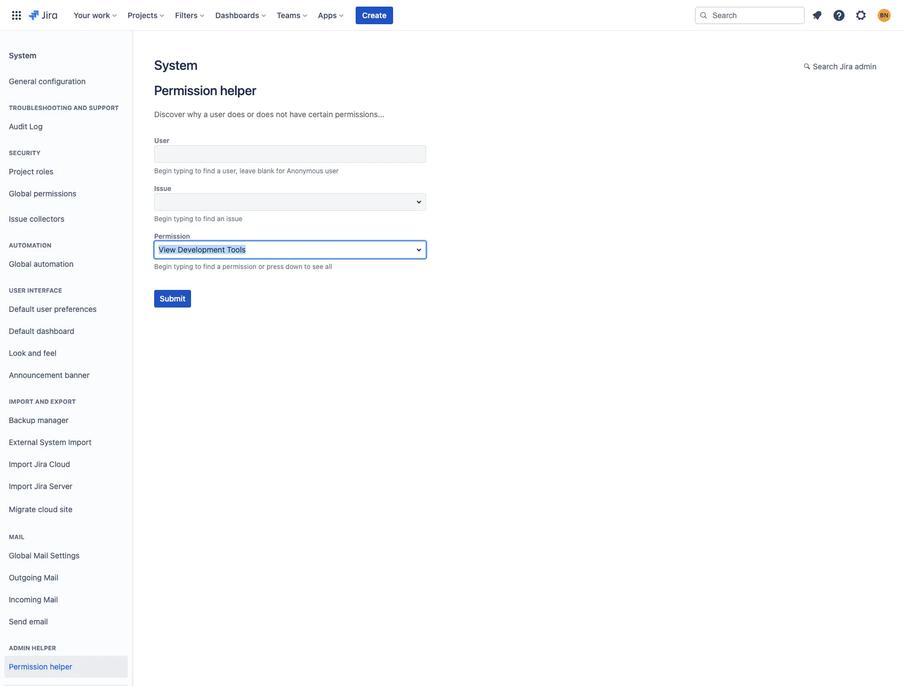 Task type: vqa. For each thing, say whether or not it's contained in the screenshot.
your work
yes



Task type: describe. For each thing, give the bounding box(es) containing it.
2 horizontal spatial user
[[325, 167, 339, 175]]

filters
[[175, 10, 198, 20]]

begin typing to find a user, leave blank for anonymous user
[[154, 167, 339, 175]]

troubleshooting and support group
[[4, 92, 128, 141]]

dashboards button
[[212, 6, 270, 24]]

export
[[50, 398, 76, 405]]

feel
[[43, 348, 56, 358]]

all
[[325, 263, 332, 271]]

Issue text field
[[154, 193, 426, 211]]

support
[[89, 104, 119, 111]]

user interface group
[[4, 275, 128, 390]]

global permissions
[[9, 189, 76, 198]]

default for default user preferences
[[9, 304, 34, 314]]

permission inside admin helper group
[[9, 662, 48, 671]]

to for user,
[[195, 167, 201, 175]]

issue
[[226, 215, 242, 223]]

your work
[[74, 10, 110, 20]]

cloud
[[38, 505, 58, 514]]

sidebar navigation image
[[120, 44, 144, 66]]

default dashboard link
[[4, 320, 128, 342]]

issue for issue collectors
[[9, 214, 27, 223]]

user,
[[222, 167, 238, 175]]

interface
[[27, 287, 62, 294]]

search jira admin
[[813, 62, 877, 71]]

permission
[[222, 263, 256, 271]]

blank
[[257, 167, 274, 175]]

default user preferences
[[9, 304, 97, 314]]

global automation link
[[4, 253, 128, 275]]

begin for begin typing to find a permission or press down to see all
[[154, 263, 172, 271]]

import jira server link
[[4, 476, 128, 498]]

find for issue
[[203, 215, 215, 223]]

to for issue
[[195, 215, 201, 223]]

audit
[[9, 121, 27, 131]]

server
[[49, 482, 72, 491]]

send
[[9, 617, 27, 626]]

press
[[267, 263, 284, 271]]

have
[[290, 110, 306, 119]]

import for import jira cloud
[[9, 460, 32, 469]]

import jira server
[[9, 482, 72, 491]]

default dashboard
[[9, 326, 74, 336]]

helper for admin helper group
[[32, 645, 56, 652]]

small image
[[804, 62, 812, 71]]

backup manager
[[9, 415, 69, 425]]

external
[[9, 437, 38, 447]]

permission helper inside admin helper group
[[9, 662, 72, 671]]

teams
[[277, 10, 300, 20]]

0 vertical spatial helper
[[220, 83, 256, 98]]

primary element
[[7, 0, 695, 31]]

2 does from the left
[[256, 110, 274, 119]]

backup manager link
[[4, 410, 128, 432]]

log
[[29, 121, 43, 131]]

default for default dashboard
[[9, 326, 34, 336]]

settings
[[50, 551, 80, 560]]

teams button
[[273, 6, 311, 24]]

begin typing to find an issue
[[154, 215, 242, 223]]

jira for server
[[34, 482, 47, 491]]

not
[[276, 110, 287, 119]]

for
[[276, 167, 285, 175]]

system inside "external system import" link
[[40, 437, 66, 447]]

project roles link
[[4, 161, 128, 183]]

roles
[[36, 167, 53, 176]]

import jira cloud
[[9, 460, 70, 469]]

import and export group
[[4, 387, 128, 525]]

see
[[312, 263, 323, 271]]

a for permission
[[217, 263, 221, 271]]

0 horizontal spatial system
[[9, 50, 36, 60]]

and for look
[[28, 348, 41, 358]]

banner containing your work
[[0, 0, 904, 31]]

discover
[[154, 110, 185, 119]]

and for troubleshooting
[[73, 104, 87, 111]]

configuration
[[39, 76, 86, 86]]

migrate cloud site
[[9, 505, 72, 514]]

why
[[187, 110, 202, 119]]

2 horizontal spatial system
[[154, 57, 197, 73]]

migrate cloud site link
[[4, 498, 128, 522]]

appswitcher icon image
[[10, 9, 23, 22]]

outgoing
[[9, 573, 42, 582]]

automation
[[34, 259, 74, 268]]

admin helper
[[9, 645, 56, 652]]

project roles
[[9, 167, 53, 176]]

migrate
[[9, 505, 36, 514]]

dashboard
[[36, 326, 74, 336]]

banner
[[65, 370, 90, 380]]

user for user interface
[[9, 287, 26, 294]]

general configuration
[[9, 76, 86, 86]]

email
[[29, 617, 48, 626]]

import for import and export
[[9, 398, 33, 405]]

global for global permissions
[[9, 189, 32, 198]]

begin typing to find a permission or press down to see all
[[154, 263, 332, 271]]

anonymous
[[287, 167, 323, 175]]

helper for permission helper link
[[50, 662, 72, 671]]

notifications image
[[810, 9, 824, 22]]

automation
[[9, 242, 52, 249]]



Task type: locate. For each thing, give the bounding box(es) containing it.
an
[[217, 215, 224, 223]]

admin helper group
[[4, 633, 128, 687]]

find for permission
[[203, 263, 215, 271]]

incoming
[[9, 595, 41, 604]]

mail up outgoing mail
[[34, 551, 48, 560]]

a left user,
[[217, 167, 221, 175]]

user for user
[[154, 137, 169, 145]]

user down discover
[[154, 137, 169, 145]]

0 vertical spatial default
[[9, 304, 34, 314]]

typing for user
[[174, 167, 193, 175]]

1 vertical spatial permission helper
[[9, 662, 72, 671]]

import down external
[[9, 460, 32, 469]]

Permission text field
[[154, 241, 426, 259]]

1 begin from the top
[[154, 167, 172, 175]]

permissions
[[34, 189, 76, 198]]

find for user,
[[203, 167, 215, 175]]

search image
[[699, 11, 708, 20]]

1 vertical spatial and
[[28, 348, 41, 358]]

and up the "backup manager" on the left of the page
[[35, 398, 49, 405]]

leave
[[239, 167, 256, 175]]

1 horizontal spatial user
[[210, 110, 225, 119]]

permission helper link
[[4, 656, 128, 678]]

jira for admin
[[840, 62, 853, 71]]

1 horizontal spatial or
[[258, 263, 265, 271]]

default user preferences link
[[4, 298, 128, 320]]

or
[[247, 110, 254, 119], [258, 263, 265, 271]]

global down automation
[[9, 259, 32, 268]]

0 vertical spatial or
[[247, 110, 254, 119]]

a right why
[[204, 110, 208, 119]]

0 vertical spatial permission
[[154, 83, 217, 98]]

0 vertical spatial jira
[[840, 62, 853, 71]]

mail for outgoing
[[44, 573, 58, 582]]

create button
[[356, 6, 393, 24]]

find left an at the top of page
[[203, 215, 215, 223]]

2 vertical spatial and
[[35, 398, 49, 405]]

find left user,
[[203, 167, 215, 175]]

audit log link
[[4, 116, 128, 138]]

does right why
[[227, 110, 245, 119]]

settings image
[[854, 9, 868, 22]]

1 vertical spatial global
[[9, 259, 32, 268]]

2 find from the top
[[203, 215, 215, 223]]

helper down admin helper
[[50, 662, 72, 671]]

user right anonymous
[[325, 167, 339, 175]]

begin for begin typing to find an issue
[[154, 215, 172, 223]]

import up backup
[[9, 398, 33, 405]]

0 horizontal spatial does
[[227, 110, 245, 119]]

1 default from the top
[[9, 304, 34, 314]]

and inside user interface group
[[28, 348, 41, 358]]

begin
[[154, 167, 172, 175], [154, 215, 172, 223], [154, 263, 172, 271]]

preferences
[[54, 304, 97, 314]]

projects
[[128, 10, 158, 20]]

typing down begin typing to find an issue
[[174, 263, 193, 271]]

1 vertical spatial jira
[[34, 460, 47, 469]]

user inside group
[[36, 304, 52, 314]]

send email link
[[4, 611, 128, 633]]

to for permission
[[195, 263, 201, 271]]

find left permission
[[203, 263, 215, 271]]

2 vertical spatial permission
[[9, 662, 48, 671]]

import jira cloud link
[[4, 454, 128, 476]]

None submit
[[154, 290, 191, 308]]

permission
[[154, 83, 217, 98], [154, 232, 190, 241], [9, 662, 48, 671]]

global down project
[[9, 189, 32, 198]]

1 horizontal spatial system
[[40, 437, 66, 447]]

your work button
[[70, 6, 121, 24]]

backup
[[9, 415, 35, 425]]

permission down begin typing to find an issue
[[154, 232, 190, 241]]

3 find from the top
[[203, 263, 215, 271]]

global mail settings
[[9, 551, 80, 560]]

0 vertical spatial permission helper
[[154, 83, 256, 98]]

to left permission
[[195, 263, 201, 271]]

typing for issue
[[174, 215, 193, 223]]

2 vertical spatial typing
[[174, 263, 193, 271]]

typing left user,
[[174, 167, 193, 175]]

jira left server
[[34, 482, 47, 491]]

admin
[[855, 62, 877, 71]]

to left see
[[304, 263, 310, 271]]

a left permission
[[217, 263, 221, 271]]

look
[[9, 348, 26, 358]]

does left not
[[256, 110, 274, 119]]

jira left admin
[[840, 62, 853, 71]]

0 vertical spatial issue
[[154, 184, 171, 193]]

user down interface
[[36, 304, 52, 314]]

find
[[203, 167, 215, 175], [203, 215, 215, 223], [203, 263, 215, 271]]

banner
[[0, 0, 904, 31]]

Search field
[[695, 6, 805, 24]]

announcement banner
[[9, 370, 90, 380]]

import for import jira server
[[9, 482, 32, 491]]

global for global mail settings
[[9, 551, 32, 560]]

1 does from the left
[[227, 110, 245, 119]]

import and export
[[9, 398, 76, 405]]

2 vertical spatial find
[[203, 263, 215, 271]]

user left interface
[[9, 287, 26, 294]]

general configuration link
[[4, 70, 128, 92]]

security group
[[4, 138, 128, 208]]

to
[[195, 167, 201, 175], [195, 215, 201, 223], [195, 263, 201, 271], [304, 263, 310, 271]]

external system import
[[9, 437, 91, 447]]

automation group
[[4, 230, 128, 279]]

incoming mail link
[[4, 589, 128, 611]]

global automation
[[9, 259, 74, 268]]

0 vertical spatial a
[[204, 110, 208, 119]]

import down backup manager link
[[68, 437, 91, 447]]

typing
[[174, 167, 193, 175], [174, 215, 193, 223], [174, 263, 193, 271]]

general
[[9, 76, 36, 86]]

projects button
[[124, 6, 169, 24]]

issue collectors link
[[4, 208, 128, 230]]

0 vertical spatial find
[[203, 167, 215, 175]]

0 vertical spatial user
[[154, 137, 169, 145]]

apps button
[[315, 6, 348, 24]]

mail for incoming
[[43, 595, 58, 604]]

0 vertical spatial user
[[210, 110, 225, 119]]

user interface
[[9, 287, 62, 294]]

User text field
[[154, 145, 426, 163]]

default down the 'user interface'
[[9, 304, 34, 314]]

user
[[210, 110, 225, 119], [325, 167, 339, 175], [36, 304, 52, 314]]

permission down admin helper
[[9, 662, 48, 671]]

import
[[9, 398, 33, 405], [68, 437, 91, 447], [9, 460, 32, 469], [9, 482, 32, 491]]

1 vertical spatial typing
[[174, 215, 193, 223]]

announcement banner link
[[4, 364, 128, 387]]

1 vertical spatial issue
[[9, 214, 27, 223]]

typing for permission
[[174, 263, 193, 271]]

outgoing mail
[[9, 573, 58, 582]]

1 horizontal spatial user
[[154, 137, 169, 145]]

user right why
[[210, 110, 225, 119]]

0 vertical spatial and
[[73, 104, 87, 111]]

1 typing from the top
[[174, 167, 193, 175]]

and left the support
[[73, 104, 87, 111]]

and for import
[[35, 398, 49, 405]]

0 horizontal spatial user
[[36, 304, 52, 314]]

external system import link
[[4, 432, 128, 454]]

audit log
[[9, 121, 43, 131]]

incoming mail
[[9, 595, 58, 604]]

0 vertical spatial begin
[[154, 167, 172, 175]]

search
[[813, 62, 838, 71]]

cloud
[[49, 460, 70, 469]]

2 begin from the top
[[154, 215, 172, 223]]

0 horizontal spatial user
[[9, 287, 26, 294]]

1 global from the top
[[9, 189, 32, 198]]

2 typing from the top
[[174, 215, 193, 223]]

or left not
[[247, 110, 254, 119]]

typing left an at the top of page
[[174, 215, 193, 223]]

certain
[[308, 110, 333, 119]]

global inside automation group
[[9, 259, 32, 268]]

discover why a user does or does not have certain permissions...
[[154, 110, 384, 119]]

1 vertical spatial permission
[[154, 232, 190, 241]]

2 vertical spatial begin
[[154, 263, 172, 271]]

system up general
[[9, 50, 36, 60]]

0 horizontal spatial or
[[247, 110, 254, 119]]

project
[[9, 167, 34, 176]]

jira image
[[29, 9, 57, 22], [29, 9, 57, 22]]

mail up email
[[43, 595, 58, 604]]

to left an at the top of page
[[195, 215, 201, 223]]

work
[[92, 10, 110, 20]]

dashboards
[[215, 10, 259, 20]]

filters button
[[172, 6, 209, 24]]

create
[[362, 10, 386, 20]]

2 vertical spatial a
[[217, 263, 221, 271]]

import up the migrate
[[9, 482, 32, 491]]

a for user
[[217, 167, 221, 175]]

global permissions link
[[4, 183, 128, 205]]

help image
[[832, 9, 846, 22]]

jira left cloud
[[34, 460, 47, 469]]

system down manager
[[40, 437, 66, 447]]

troubleshooting
[[9, 104, 72, 111]]

and left feel
[[28, 348, 41, 358]]

1 horizontal spatial permission helper
[[154, 83, 256, 98]]

0 vertical spatial global
[[9, 189, 32, 198]]

global mail settings link
[[4, 545, 128, 567]]

troubleshooting and support
[[9, 104, 119, 111]]

mail for global
[[34, 551, 48, 560]]

global inside the security group
[[9, 189, 32, 198]]

and
[[73, 104, 87, 111], [28, 348, 41, 358], [35, 398, 49, 405]]

permission helper up why
[[154, 83, 256, 98]]

user inside group
[[9, 287, 26, 294]]

1 vertical spatial find
[[203, 215, 215, 223]]

issue for issue
[[154, 184, 171, 193]]

2 global from the top
[[9, 259, 32, 268]]

2 default from the top
[[9, 326, 34, 336]]

default up "look"
[[9, 326, 34, 336]]

mail down 'global mail settings'
[[44, 573, 58, 582]]

default
[[9, 304, 34, 314], [9, 326, 34, 336]]

look and feel link
[[4, 342, 128, 364]]

permission up why
[[154, 83, 217, 98]]

system right sidebar navigation icon
[[154, 57, 197, 73]]

0 horizontal spatial permission helper
[[9, 662, 72, 671]]

0 vertical spatial typing
[[174, 167, 193, 175]]

2 vertical spatial helper
[[50, 662, 72, 671]]

down
[[286, 263, 302, 271]]

1 vertical spatial a
[[217, 167, 221, 175]]

helper up the discover why a user does or does not have certain permissions...
[[220, 83, 256, 98]]

to left user,
[[195, 167, 201, 175]]

2 vertical spatial global
[[9, 551, 32, 560]]

3 begin from the top
[[154, 263, 172, 271]]

3 global from the top
[[9, 551, 32, 560]]

global
[[9, 189, 32, 198], [9, 259, 32, 268], [9, 551, 32, 560]]

global up outgoing
[[9, 551, 32, 560]]

your profile and settings image
[[878, 9, 891, 22]]

1 vertical spatial user
[[9, 287, 26, 294]]

1 vertical spatial or
[[258, 263, 265, 271]]

1 find from the top
[[203, 167, 215, 175]]

1 vertical spatial user
[[325, 167, 339, 175]]

permission helper
[[154, 83, 256, 98], [9, 662, 72, 671]]

0 horizontal spatial issue
[[9, 214, 27, 223]]

1 horizontal spatial issue
[[154, 184, 171, 193]]

or left press in the left of the page
[[258, 263, 265, 271]]

site
[[60, 505, 72, 514]]

permission helper down admin helper
[[9, 662, 72, 671]]

1 vertical spatial default
[[9, 326, 34, 336]]

helper
[[220, 83, 256, 98], [32, 645, 56, 652], [50, 662, 72, 671]]

issue up begin typing to find an issue
[[154, 184, 171, 193]]

1 vertical spatial begin
[[154, 215, 172, 223]]

issue left the collectors
[[9, 214, 27, 223]]

helper right "admin"
[[32, 645, 56, 652]]

begin for begin typing to find a user, leave blank for anonymous user
[[154, 167, 172, 175]]

issue collectors
[[9, 214, 64, 223]]

global inside mail "group"
[[9, 551, 32, 560]]

look and feel
[[9, 348, 56, 358]]

1 horizontal spatial does
[[256, 110, 274, 119]]

2 vertical spatial jira
[[34, 482, 47, 491]]

global for global automation
[[9, 259, 32, 268]]

mail group
[[4, 522, 128, 636]]

default inside default dashboard link
[[9, 326, 34, 336]]

admin
[[9, 645, 30, 652]]

2 vertical spatial user
[[36, 304, 52, 314]]

3 typing from the top
[[174, 263, 193, 271]]

manager
[[37, 415, 69, 425]]

1 vertical spatial helper
[[32, 645, 56, 652]]

user
[[154, 137, 169, 145], [9, 287, 26, 294]]

jira for cloud
[[34, 460, 47, 469]]

mail down the migrate
[[9, 534, 24, 541]]



